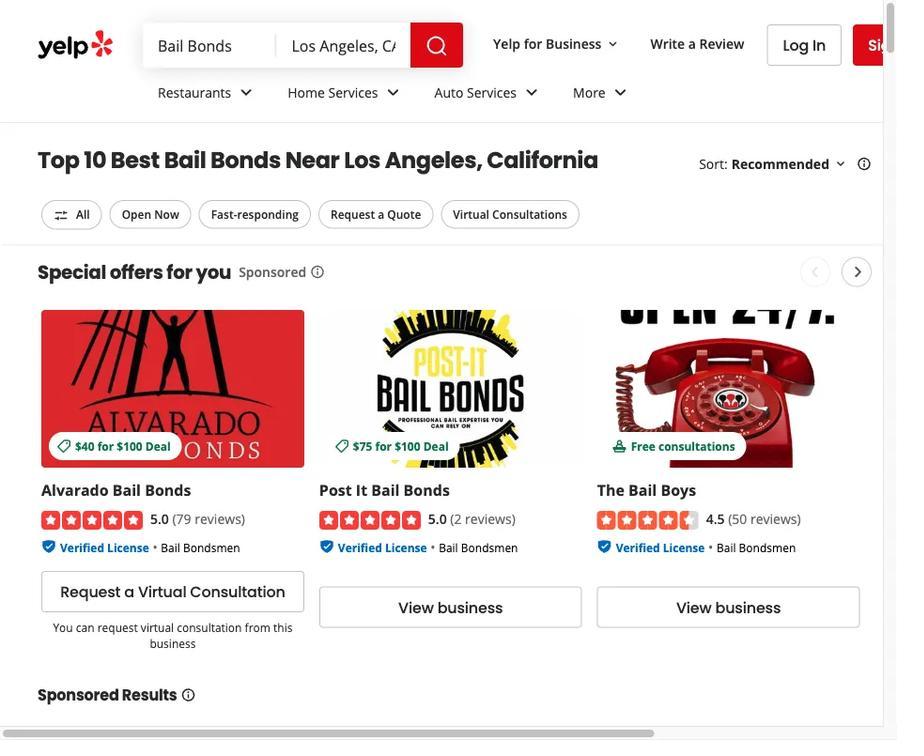 Task type: locate. For each thing, give the bounding box(es) containing it.
0 horizontal spatial view business link
[[319, 586, 582, 628]]

bail bondsmen for alvarado bail bonds
[[161, 539, 240, 555]]

3 bail bondsmen from the left
[[717, 539, 796, 555]]

0 horizontal spatial a
[[124, 581, 134, 602]]

business down 4.5 (50 reviews) at the bottom of the page
[[716, 597, 781, 618]]

2 horizontal spatial verified license
[[616, 539, 705, 555]]

0 horizontal spatial 16 info v2 image
[[181, 688, 196, 703]]

for right $40 on the left of the page
[[97, 438, 114, 453]]

None search field
[[143, 23, 467, 68]]

$100 for bonds
[[117, 438, 143, 453]]

24 chevron down v2 image for more
[[610, 81, 632, 104]]

0 horizontal spatial 5.0
[[150, 509, 169, 527]]

post
[[319, 480, 352, 500]]

2 5.0 from the left
[[428, 509, 447, 527]]

1 view business from the left
[[399, 597, 503, 618]]

16 filter v2 image
[[54, 208, 69, 223]]

view business down (50
[[677, 597, 781, 618]]

bail down 4.5
[[717, 539, 736, 555]]

16 verified v2 image down alvarado
[[41, 539, 56, 554]]

0 horizontal spatial sponsored
[[38, 685, 119, 706]]

1 horizontal spatial verified license
[[338, 539, 427, 555]]

0 horizontal spatial verified
[[60, 539, 104, 555]]

0 vertical spatial virtual
[[453, 207, 490, 222]]

1 horizontal spatial verified
[[338, 539, 382, 555]]

services right home
[[329, 83, 378, 101]]

2 horizontal spatial bondsmen
[[739, 539, 796, 555]]

1 horizontal spatial 5 star rating image
[[319, 511, 421, 529]]

0 vertical spatial sponsored
[[239, 263, 307, 281]]

virtual consultations
[[453, 207, 568, 222]]

24 chevron down v2 image inside auto services link
[[521, 81, 543, 104]]

2 $100 from the left
[[395, 438, 421, 453]]

you can request virtual consultation from this business
[[53, 620, 293, 651]]

0 horizontal spatial business
[[150, 635, 196, 651]]

$100 inside $75 for $100 deal link
[[395, 438, 421, 453]]

2 view business link from the left
[[597, 586, 861, 628]]

for right yelp
[[524, 34, 543, 52]]

consultations
[[493, 207, 568, 222]]

results
[[122, 685, 177, 706]]

0 horizontal spatial $100
[[117, 438, 143, 453]]

bail right it
[[372, 480, 400, 500]]

the bail boys
[[597, 480, 697, 500]]

16 verified v2 image for post it bail bonds
[[319, 539, 334, 554]]

verified for post
[[338, 539, 382, 555]]

5 star rating image for bail
[[41, 511, 143, 529]]

license down 4.5 star rating image
[[663, 539, 705, 555]]

0 horizontal spatial services
[[329, 83, 378, 101]]

reviews) for alvarado bail bonds
[[195, 509, 245, 527]]

verified license
[[60, 539, 149, 555], [338, 539, 427, 555], [616, 539, 705, 555]]

log
[[783, 35, 809, 56]]

view business link down "(2"
[[319, 586, 582, 628]]

license down post it bail bonds link
[[385, 539, 427, 555]]

filters group
[[38, 200, 584, 230]]

5 star rating image down it
[[319, 511, 421, 529]]

16 free consultations v2 image
[[613, 439, 628, 454]]

3 24 chevron down v2 image from the left
[[610, 81, 632, 104]]

a up request
[[124, 581, 134, 602]]

for for yelp for business
[[524, 34, 543, 52]]

2 horizontal spatial a
[[689, 34, 696, 52]]

1 verified from the left
[[60, 539, 104, 555]]

1 horizontal spatial view
[[677, 597, 712, 618]]

2 verified license from the left
[[338, 539, 427, 555]]

1 horizontal spatial license
[[385, 539, 427, 555]]

request a virtual consultation button
[[41, 571, 304, 612]]

3 verified from the left
[[616, 539, 660, 555]]

view for bail
[[399, 597, 434, 618]]

for
[[524, 34, 543, 52], [167, 259, 192, 285], [97, 438, 114, 453], [376, 438, 392, 453]]

16 verified v2 image
[[41, 539, 56, 554], [319, 539, 334, 554], [597, 539, 613, 554]]

business
[[546, 34, 602, 52]]

alvarado
[[41, 480, 109, 500]]

search image
[[426, 35, 448, 57]]

bondsmen for post it bail bonds
[[461, 539, 518, 555]]

24 chevron down v2 image inside home services link
[[382, 81, 405, 104]]

none field find
[[158, 35, 262, 55]]

0 horizontal spatial view business
[[399, 597, 503, 618]]

0 horizontal spatial 24 chevron down v2 image
[[382, 81, 405, 104]]

2 vertical spatial a
[[124, 581, 134, 602]]

16 info v2 image
[[857, 156, 872, 171], [181, 688, 196, 703]]

16 info v2 image right results
[[181, 688, 196, 703]]

1 horizontal spatial virtual
[[453, 207, 490, 222]]

1 bail bondsmen from the left
[[161, 539, 240, 555]]

verified license button for bail
[[338, 537, 427, 555]]

$100 right $75 at left
[[395, 438, 421, 453]]

0 horizontal spatial deal
[[146, 438, 171, 453]]

2 16 verified v2 image from the left
[[319, 539, 334, 554]]

verified license down 4.5 star rating image
[[616, 539, 705, 555]]

1 24 chevron down v2 image from the left
[[382, 81, 405, 104]]

all button
[[41, 200, 102, 230]]

view business link
[[319, 586, 582, 628], [597, 586, 861, 628]]

1 horizontal spatial 24 chevron down v2 image
[[521, 81, 543, 104]]

(50
[[729, 509, 748, 527]]

reviews)
[[195, 509, 245, 527], [465, 509, 516, 527], [751, 509, 801, 527]]

3 reviews) from the left
[[751, 509, 801, 527]]

a right write at top right
[[689, 34, 696, 52]]

0 horizontal spatial request
[[60, 581, 121, 602]]

business for the bail boys
[[716, 597, 781, 618]]

special offers for you
[[38, 259, 231, 285]]

virtual left consultations
[[453, 207, 490, 222]]

2 license from the left
[[385, 539, 427, 555]]

1 horizontal spatial bail bondsmen
[[439, 539, 518, 555]]

home
[[288, 83, 325, 101]]

Find text field
[[158, 35, 262, 55]]

1 horizontal spatial reviews)
[[465, 509, 516, 527]]

deal
[[146, 438, 171, 453], [424, 438, 449, 453]]

0 horizontal spatial none field
[[158, 35, 262, 55]]

reviews) right (50
[[751, 509, 801, 527]]

2 reviews) from the left
[[465, 509, 516, 527]]

verified license button down 4.5 star rating image
[[616, 537, 705, 555]]

2 verified from the left
[[338, 539, 382, 555]]

yelp
[[494, 34, 521, 52]]

verified license button down post it bail bonds link
[[338, 537, 427, 555]]

2 horizontal spatial bonds
[[404, 480, 450, 500]]

1 horizontal spatial bondsmen
[[461, 539, 518, 555]]

0 horizontal spatial license
[[107, 539, 149, 555]]

3 verified license from the left
[[616, 539, 705, 555]]

bonds up fast-responding button
[[211, 145, 281, 176]]

sign link
[[854, 24, 898, 66]]

sponsored
[[239, 263, 307, 281], [38, 685, 119, 706]]

0 horizontal spatial 5 star rating image
[[41, 511, 143, 529]]

verified license button for bonds
[[60, 537, 149, 555]]

reviews) right "(2"
[[465, 509, 516, 527]]

it
[[356, 480, 368, 500]]

for for $40 for $100 deal
[[97, 438, 114, 453]]

$75 for $100 deal
[[353, 438, 449, 453]]

verified for alvarado
[[60, 539, 104, 555]]

sponsored down can
[[38, 685, 119, 706]]

0 horizontal spatial view
[[399, 597, 434, 618]]

5.0
[[150, 509, 169, 527], [428, 509, 447, 527]]

more
[[573, 83, 606, 101]]

2 horizontal spatial license
[[663, 539, 705, 555]]

you
[[53, 620, 73, 635]]

request for request a virtual consultation
[[60, 581, 121, 602]]

verified
[[60, 539, 104, 555], [338, 539, 382, 555], [616, 539, 660, 555]]

deal for alvarado bail bonds
[[146, 438, 171, 453]]

view business down "(2"
[[399, 597, 503, 618]]

verified down it
[[338, 539, 382, 555]]

1 horizontal spatial sponsored
[[239, 263, 307, 281]]

1 horizontal spatial 5.0
[[428, 509, 447, 527]]

5.0 for alvarado bail bonds
[[150, 509, 169, 527]]

2 horizontal spatial bail bondsmen
[[717, 539, 796, 555]]

near
[[285, 145, 340, 176]]

2 view from the left
[[677, 597, 712, 618]]

None field
[[158, 35, 262, 55], [292, 35, 396, 55]]

deal for post it bail bonds
[[424, 438, 449, 453]]

business down 5.0 (2 reviews)
[[438, 597, 503, 618]]

sponsored for sponsored
[[239, 263, 307, 281]]

offers
[[110, 259, 163, 285]]

0 vertical spatial request
[[331, 207, 375, 222]]

view for boys
[[677, 597, 712, 618]]

for right $75 at left
[[376, 438, 392, 453]]

the bail boys link
[[597, 480, 697, 500]]

bondsmen down 5.0 (2 reviews)
[[461, 539, 518, 555]]

16 verified v2 image down post
[[319, 539, 334, 554]]

2 verified license button from the left
[[338, 537, 427, 555]]

1 services from the left
[[329, 83, 378, 101]]

bonds down $75 for $100 deal
[[404, 480, 450, 500]]

1 horizontal spatial view business
[[677, 597, 781, 618]]

verified license button
[[60, 537, 149, 555], [338, 537, 427, 555], [616, 537, 705, 555]]

virtual
[[453, 207, 490, 222], [138, 581, 186, 602]]

verified down 4.5 star rating image
[[616, 539, 660, 555]]

yelp for business button
[[486, 26, 628, 60]]

angeles,
[[385, 145, 483, 176]]

1 horizontal spatial bonds
[[211, 145, 281, 176]]

none field up restaurants at the top
[[158, 35, 262, 55]]

0 horizontal spatial reviews)
[[195, 509, 245, 527]]

2 services from the left
[[467, 83, 517, 101]]

2 deal from the left
[[424, 438, 449, 453]]

1 verified license from the left
[[60, 539, 149, 555]]

view
[[399, 597, 434, 618], [677, 597, 712, 618]]

24 chevron down v2 image for home services
[[382, 81, 405, 104]]

request
[[331, 207, 375, 222], [60, 581, 121, 602]]

3 bondsmen from the left
[[739, 539, 796, 555]]

2 horizontal spatial 16 verified v2 image
[[597, 539, 613, 554]]

virtual up virtual at the left bottom
[[138, 581, 186, 602]]

view business link for the bail boys
[[597, 586, 861, 628]]

bail
[[164, 145, 206, 176], [113, 480, 141, 500], [372, 480, 400, 500], [629, 480, 657, 500], [161, 539, 180, 555], [439, 539, 458, 555], [717, 539, 736, 555]]

2 horizontal spatial business
[[716, 597, 781, 618]]

virtual inside button
[[138, 581, 186, 602]]

1 horizontal spatial request
[[331, 207, 375, 222]]

24 chevron down v2 image
[[382, 81, 405, 104], [521, 81, 543, 104], [610, 81, 632, 104]]

bail down (79
[[161, 539, 180, 555]]

open now
[[122, 207, 179, 222]]

in
[[813, 35, 826, 56]]

1 horizontal spatial services
[[467, 83, 517, 101]]

$100
[[117, 438, 143, 453], [395, 438, 421, 453]]

0 horizontal spatial bail bondsmen
[[161, 539, 240, 555]]

1 16 verified v2 image from the left
[[41, 539, 56, 554]]

5.0 left "(2"
[[428, 509, 447, 527]]

a for review
[[689, 34, 696, 52]]

24 chevron down v2 image left auto on the top of the page
[[382, 81, 405, 104]]

bondsmen down 5.0 (79 reviews)
[[183, 539, 240, 555]]

virtual inside button
[[453, 207, 490, 222]]

1 horizontal spatial 16 verified v2 image
[[319, 539, 334, 554]]

(2
[[451, 509, 462, 527]]

$100 inside $40 for $100 deal link
[[117, 438, 143, 453]]

5.0 left (79
[[150, 509, 169, 527]]

license down alvarado bail bonds
[[107, 539, 149, 555]]

1 view from the left
[[399, 597, 434, 618]]

1 horizontal spatial $100
[[395, 438, 421, 453]]

1 deal from the left
[[146, 438, 171, 453]]

2 5 star rating image from the left
[[319, 511, 421, 529]]

2 bail bondsmen from the left
[[439, 539, 518, 555]]

bail down "(2"
[[439, 539, 458, 555]]

bail bondsmen down 5.0 (79 reviews)
[[161, 539, 240, 555]]

16 info v2 image right 16 chevron down v2 image
[[857, 156, 872, 171]]

2 view business from the left
[[677, 597, 781, 618]]

$100 for bail
[[395, 438, 421, 453]]

5 star rating image down alvarado
[[41, 511, 143, 529]]

a
[[689, 34, 696, 52], [378, 207, 385, 222], [124, 581, 134, 602]]

a inside button
[[378, 207, 385, 222]]

verified license for bail
[[338, 539, 427, 555]]

bail bondsmen down 4.5 (50 reviews) at the bottom of the page
[[717, 539, 796, 555]]

10
[[84, 145, 106, 176]]

(79
[[172, 509, 191, 527]]

request inside request a quote button
[[331, 207, 375, 222]]

$40 for $100 deal link
[[41, 310, 304, 468]]

2 horizontal spatial verified
[[616, 539, 660, 555]]

deal up post it bail bonds
[[424, 438, 449, 453]]

0 horizontal spatial 16 verified v2 image
[[41, 539, 56, 554]]

0 horizontal spatial bondsmen
[[183, 539, 240, 555]]

1 none field from the left
[[158, 35, 262, 55]]

1 vertical spatial request
[[60, 581, 121, 602]]

a left quote
[[378, 207, 385, 222]]

24 chevron down v2 image
[[235, 81, 258, 104]]

1 horizontal spatial a
[[378, 207, 385, 222]]

16 verified v2 image down 4.5 star rating image
[[597, 539, 613, 554]]

verified down alvarado
[[60, 539, 104, 555]]

quote
[[388, 207, 421, 222]]

bondsmen for the bail boys
[[739, 539, 796, 555]]

5 star rating image
[[41, 511, 143, 529], [319, 511, 421, 529]]

1 horizontal spatial view business link
[[597, 586, 861, 628]]

2 horizontal spatial reviews)
[[751, 509, 801, 527]]

1 vertical spatial virtual
[[138, 581, 186, 602]]

1 5 star rating image from the left
[[41, 511, 143, 529]]

business categories element
[[143, 68, 898, 122]]

24 chevron down v2 image right the more
[[610, 81, 632, 104]]

1 vertical spatial 16 info v2 image
[[181, 688, 196, 703]]

16 chevron down v2 image
[[606, 36, 621, 52]]

3 16 verified v2 image from the left
[[597, 539, 613, 554]]

for inside button
[[524, 34, 543, 52]]

reviews) right (79
[[195, 509, 245, 527]]

$40 for $100 deal
[[75, 438, 171, 453]]

0 vertical spatial 16 info v2 image
[[857, 156, 872, 171]]

24 chevron down v2 image down yelp for business
[[521, 81, 543, 104]]

request left quote
[[331, 207, 375, 222]]

1 horizontal spatial business
[[438, 597, 503, 618]]

3 license from the left
[[663, 539, 705, 555]]

sponsored left 16 info v2 icon at left
[[239, 263, 307, 281]]

2 24 chevron down v2 image from the left
[[521, 81, 543, 104]]

1 verified license button from the left
[[60, 537, 149, 555]]

3 verified license button from the left
[[616, 537, 705, 555]]

2 none field from the left
[[292, 35, 396, 55]]

services
[[329, 83, 378, 101], [467, 83, 517, 101]]

a inside button
[[124, 581, 134, 602]]

bonds up (79
[[145, 480, 191, 500]]

previous image
[[804, 261, 827, 283]]

1 reviews) from the left
[[195, 509, 245, 527]]

0 horizontal spatial virtual
[[138, 581, 186, 602]]

free
[[631, 438, 656, 453]]

bondsmen
[[183, 539, 240, 555], [461, 539, 518, 555], [739, 539, 796, 555]]

a for quote
[[378, 207, 385, 222]]

1 horizontal spatial verified license button
[[338, 537, 427, 555]]

reviews) for post it bail bonds
[[465, 509, 516, 527]]

fast-responding button
[[199, 200, 311, 229]]

verified license down alvarado bail bonds link
[[60, 539, 149, 555]]

1 bondsmen from the left
[[183, 539, 240, 555]]

5.0 (79 reviews)
[[150, 509, 245, 527]]

home services link
[[273, 68, 420, 122]]

view business link for post it bail bonds
[[319, 586, 582, 628]]

Near text field
[[292, 35, 396, 55]]

1 vertical spatial a
[[378, 207, 385, 222]]

1 license from the left
[[107, 539, 149, 555]]

services right auto on the top of the page
[[467, 83, 517, 101]]

sponsored for sponsored results
[[38, 685, 119, 706]]

2 horizontal spatial verified license button
[[616, 537, 705, 555]]

none field up home services
[[292, 35, 396, 55]]

1 view business link from the left
[[319, 586, 582, 628]]

verified license down post it bail bonds link
[[338, 539, 427, 555]]

view business link down (50
[[597, 586, 861, 628]]

0 horizontal spatial verified license button
[[60, 537, 149, 555]]

$100 right $40 on the left of the page
[[117, 438, 143, 453]]

24 chevron down v2 image inside more link
[[610, 81, 632, 104]]

auto services
[[435, 83, 517, 101]]

0 vertical spatial a
[[689, 34, 696, 52]]

restaurants
[[158, 83, 231, 101]]

bondsmen down 4.5 (50 reviews) at the bottom of the page
[[739, 539, 796, 555]]

bondsmen for alvarado bail bonds
[[183, 539, 240, 555]]

1 horizontal spatial deal
[[424, 438, 449, 453]]

bonds
[[211, 145, 281, 176], [145, 480, 191, 500], [404, 480, 450, 500]]

1 5.0 from the left
[[150, 509, 169, 527]]

business
[[438, 597, 503, 618], [716, 597, 781, 618], [150, 635, 196, 651]]

1 horizontal spatial none field
[[292, 35, 396, 55]]

request inside request a virtual consultation button
[[60, 581, 121, 602]]

none field near
[[292, 35, 396, 55]]

sponsored results
[[38, 685, 177, 706]]

4.5 star rating image
[[597, 511, 699, 529]]

2 bondsmen from the left
[[461, 539, 518, 555]]

request up can
[[60, 581, 121, 602]]

$40
[[75, 438, 95, 453]]

boys
[[661, 480, 697, 500]]

1 $100 from the left
[[117, 438, 143, 453]]

verified license button down alvarado bail bonds link
[[60, 537, 149, 555]]

0 horizontal spatial verified license
[[60, 539, 149, 555]]

2 horizontal spatial 24 chevron down v2 image
[[610, 81, 632, 104]]

deal up alvarado bail bonds link
[[146, 438, 171, 453]]

bail bondsmen down 5.0 (2 reviews)
[[439, 539, 518, 555]]

now
[[154, 207, 179, 222]]

request
[[97, 620, 138, 635]]

business down request a virtual consultation
[[150, 635, 196, 651]]

1 vertical spatial sponsored
[[38, 685, 119, 706]]



Task type: describe. For each thing, give the bounding box(es) containing it.
16 verified v2 image for the bail boys
[[597, 539, 613, 554]]

request for request a quote
[[331, 207, 375, 222]]

write
[[651, 34, 685, 52]]

4.5
[[707, 509, 725, 527]]

bail down the $40 for $100 deal
[[113, 480, 141, 500]]

16 deal v2 image
[[56, 439, 71, 454]]

request a quote
[[331, 207, 421, 222]]

sort:
[[699, 155, 728, 172]]

consultations
[[659, 438, 736, 453]]

home services
[[288, 83, 378, 101]]

auto
[[435, 83, 464, 101]]

yelp for business
[[494, 34, 602, 52]]

business for post it bail bonds
[[438, 597, 503, 618]]

fast-
[[211, 207, 237, 222]]

0 horizontal spatial bonds
[[145, 480, 191, 500]]

open now button
[[110, 200, 191, 229]]

the
[[597, 480, 625, 500]]

best
[[111, 145, 160, 176]]

5.0 for post it bail bonds
[[428, 509, 447, 527]]

fast-responding
[[211, 207, 299, 222]]

view business for the bail boys
[[677, 597, 781, 618]]

post it bail bonds link
[[319, 480, 450, 500]]

free consultations
[[631, 438, 736, 453]]

you
[[196, 259, 231, 285]]

virtual
[[141, 620, 174, 635]]

license for boys
[[663, 539, 705, 555]]

special
[[38, 259, 106, 285]]

post it bail bonds
[[319, 480, 450, 500]]

1 horizontal spatial 16 info v2 image
[[857, 156, 872, 171]]

alvarado bail bonds
[[41, 480, 191, 500]]

services for auto services
[[467, 83, 517, 101]]

16 deal v2 image
[[334, 439, 350, 454]]

open
[[122, 207, 151, 222]]

write a review
[[651, 34, 745, 52]]

free consultations link
[[597, 310, 861, 468]]

16 verified v2 image for alvarado bail bonds
[[41, 539, 56, 554]]

top 10 best bail bonds near los angeles, california
[[38, 145, 599, 176]]

$75 for $100 deal link
[[319, 310, 582, 468]]

24 chevron down v2 image for auto services
[[521, 81, 543, 104]]

license for bonds
[[107, 539, 149, 555]]

verified for the
[[616, 539, 660, 555]]

recommended button
[[732, 155, 849, 172]]

consultation
[[190, 581, 285, 602]]

view business for post it bail bonds
[[399, 597, 503, 618]]

auto services link
[[420, 68, 558, 122]]

16 info v2 image
[[310, 265, 325, 280]]

review
[[700, 34, 745, 52]]

reviews) for the bail boys
[[751, 509, 801, 527]]

log in link
[[767, 24, 842, 66]]

request a quote button
[[319, 200, 434, 229]]

bail bondsmen for the bail boys
[[717, 539, 796, 555]]

next image
[[847, 261, 870, 283]]

california
[[487, 145, 599, 176]]

recommended
[[732, 155, 830, 172]]

request a virtual consultation
[[60, 581, 285, 602]]

a for virtual
[[124, 581, 134, 602]]

top
[[38, 145, 79, 176]]

for left you
[[167, 259, 192, 285]]

from
[[245, 620, 271, 635]]

16 chevron down v2 image
[[834, 156, 849, 171]]

bail right best at the left of page
[[164, 145, 206, 176]]

all
[[76, 207, 90, 222]]

verified license for bonds
[[60, 539, 149, 555]]

verified license button for boys
[[616, 537, 705, 555]]

verified license for boys
[[616, 539, 705, 555]]

write a review link
[[643, 26, 752, 60]]

consultation
[[177, 620, 242, 635]]

more link
[[558, 68, 647, 122]]

for for $75 for $100 deal
[[376, 438, 392, 453]]

services for home services
[[329, 83, 378, 101]]

bail up 4.5 star rating image
[[629, 480, 657, 500]]

restaurants link
[[143, 68, 273, 122]]

5.0 (2 reviews)
[[428, 509, 516, 527]]

business inside you can request virtual consultation from this business
[[150, 635, 196, 651]]

sign
[[869, 34, 898, 55]]

5 star rating image for it
[[319, 511, 421, 529]]

responding
[[237, 207, 299, 222]]

4.5 (50 reviews)
[[707, 509, 801, 527]]

can
[[76, 620, 95, 635]]

alvarado bail bonds link
[[41, 480, 191, 500]]

virtual consultations button
[[441, 200, 580, 229]]

license for bail
[[385, 539, 427, 555]]

los
[[344, 145, 381, 176]]

log in
[[783, 35, 826, 56]]

bail bondsmen for post it bail bonds
[[439, 539, 518, 555]]

$75
[[353, 438, 373, 453]]

this
[[274, 620, 293, 635]]



Task type: vqa. For each thing, say whether or not it's contained in the screenshot.
left 16 CHEVRON DOWN V2 image
yes



